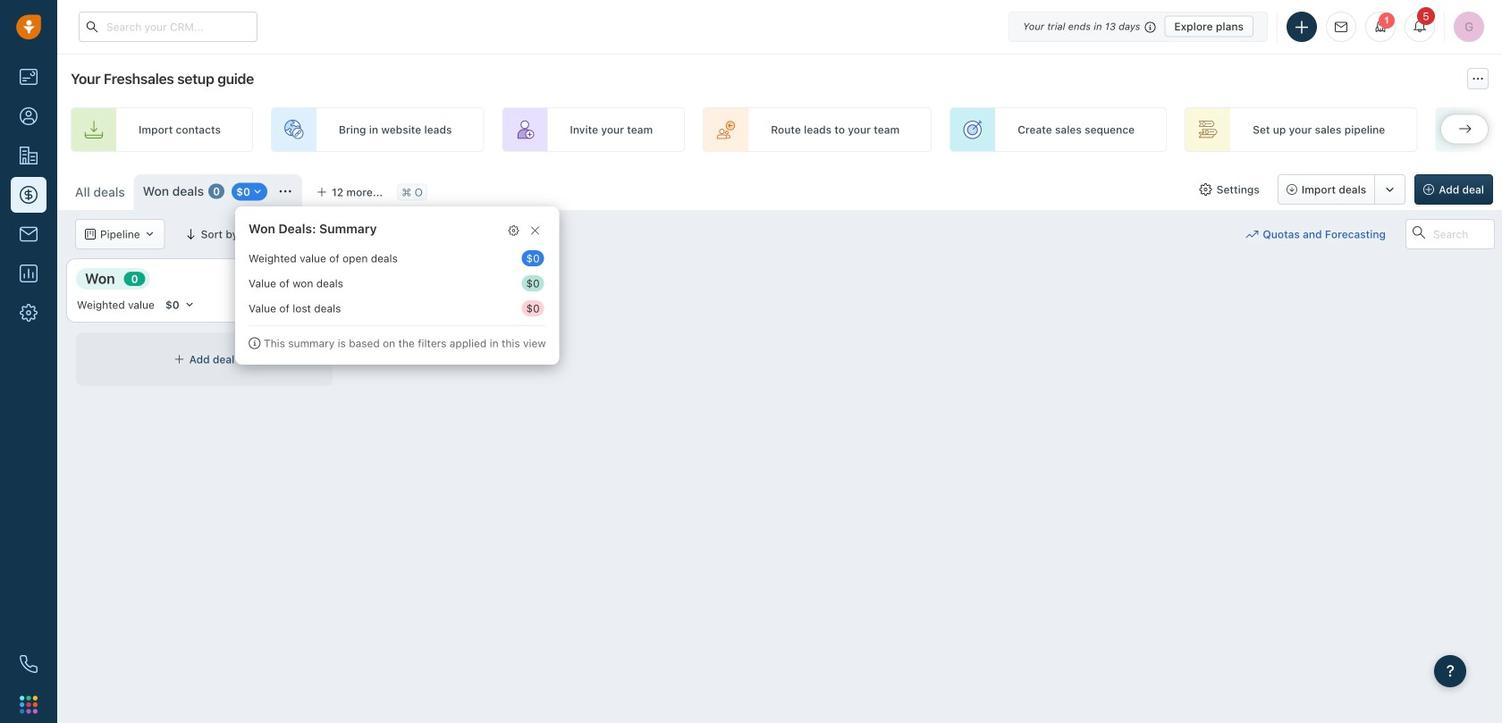 Task type: locate. For each thing, give the bounding box(es) containing it.
phone element
[[11, 647, 47, 682]]

container_wx8msf4aqz5i3rn1 image
[[1200, 183, 1213, 196], [252, 187, 263, 197], [509, 225, 519, 236], [1246, 228, 1259, 241], [249, 337, 261, 350]]

group
[[1278, 174, 1406, 205]]

container_wx8msf4aqz5i3rn1 image
[[279, 185, 292, 198], [530, 225, 541, 236], [326, 228, 338, 241], [85, 229, 96, 240], [145, 229, 155, 240], [174, 354, 185, 365]]

dialog
[[226, 207, 560, 365]]

send email image
[[1335, 21, 1348, 33]]



Task type: vqa. For each thing, say whether or not it's contained in the screenshot.
List Box
no



Task type: describe. For each thing, give the bounding box(es) containing it.
phone image
[[20, 656, 38, 674]]

Search field
[[1406, 219, 1496, 250]]

Search your CRM... text field
[[79, 12, 258, 42]]

freshworks switcher image
[[20, 696, 38, 714]]



